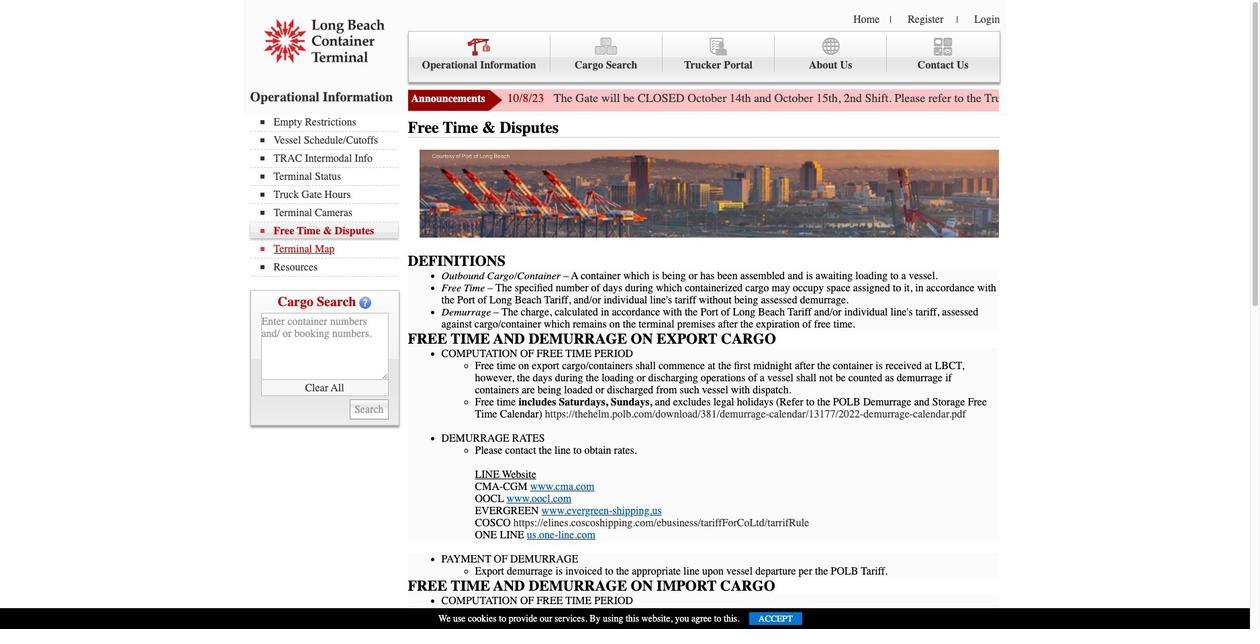 Task type: locate. For each thing, give the bounding box(es) containing it.
from inside free time on import cargo/containers shall commence for each container at 3:00 a.m. after that container is discharged from the vessel,
[[475, 619, 496, 629]]

accordance up tariff,
[[927, 282, 975, 294]]

1 us from the left
[[841, 59, 852, 71]]

and/or inside – the specified number of days during which containerized cargo may occupy space assigned to it, in accordance with the port of long beach tariff, and/or individual line's tariff without being assessed demurrage.
[[574, 294, 601, 306]]

please left contact
[[475, 445, 503, 457]]

1 vertical spatial from
[[475, 619, 496, 629]]

cargo/containers inside free time on export cargo/containers shall commence at the first midnight after the container is received at lbct, however, the days during the loading or discharging operations of a vessel shall not be counted as demurrage if containers are being loaded or discharged from such vessel with dispatch.
[[562, 360, 633, 372]]

free for free time on export cargo/containers shall commence at the first midnight after the container is received at lbct, however, the days during the loading or discharging operations of a vessel shall not be counted as demurrage if containers are being loaded or discharged from such vessel with dispatch.
[[475, 360, 494, 372]]

after left that
[[843, 607, 863, 619]]

terminal cameras link
[[260, 207, 398, 219]]

10/8/23 the gate will be closed october 14th and october 15th, 2nd shift. please refer to the truck gate hours web page for further gate details for th
[[507, 91, 1261, 105]]

0 horizontal spatial discharged
[[607, 384, 654, 396]]

of down 'containerized'
[[721, 306, 730, 318]]

on for import
[[519, 607, 529, 619]]

0 horizontal spatial cargo
[[278, 294, 314, 310]]

1 computation from the top
[[442, 348, 518, 360]]

container right that
[[885, 607, 925, 619]]

at left lbct,
[[925, 360, 933, 372]]

time up however,
[[451, 330, 490, 348]]

cargo/containers inside free time on import cargo/containers shall commence for each container at 3:00 a.m. after that container is discharged from the vessel,
[[564, 607, 635, 619]]

0 vertical spatial days
[[603, 282, 623, 294]]

free
[[408, 330, 447, 348], [537, 348, 563, 360], [408, 578, 447, 595], [537, 595, 563, 607]]

0 vertical spatial please
[[895, 91, 926, 105]]

time up the containers
[[497, 360, 516, 372]]

received
[[886, 360, 922, 372]]

intermodal
[[305, 152, 352, 165]]

1 vertical spatial information
[[323, 89, 393, 105]]

on inside – the charge, calculated in accordance with the port of long beach tariff and/or individual line's tariff, assessed against cargo/container which remains on the terminal premises after the expiration of free time.
[[610, 318, 620, 330]]

time down definitions​
[[464, 282, 485, 294]]

– inside – the specified number of days during which containerized cargo may occupy space assigned to it, in accordance with the port of long beach tariff, and/or individual line's tariff without being assessed demurrage.
[[488, 282, 493, 294]]

on up this
[[631, 578, 653, 595]]

the inside – the charge, calculated in accordance with the port of long beach tariff and/or individual line's tariff, assessed against cargo/container which remains on the terminal premises after the expiration of free time.
[[502, 306, 518, 318]]

and up provide at the left bottom of the page
[[494, 578, 525, 595]]

2 vertical spatial time
[[497, 607, 516, 619]]

days up includes
[[533, 372, 553, 384]]

1 horizontal spatial line's
[[891, 306, 913, 318]]

truck gate hours link
[[260, 189, 398, 201]]

1 horizontal spatial demurrage
[[897, 372, 943, 384]]

0 vertical spatial line
[[555, 445, 571, 457]]

loading right space at the right of the page
[[856, 270, 888, 282]]

1 horizontal spatial long
[[733, 306, 756, 318]]

2 vertical spatial terminal
[[274, 243, 312, 255]]

a right first
[[760, 372, 765, 384]]

0 vertical spatial and
[[494, 330, 525, 348]]

https://elines.coscoshipping.com/ebusiness/tariffforcoltd/tarrifrule link
[[514, 517, 810, 529]]

0 horizontal spatial cargo search
[[278, 294, 356, 310]]

commence inside free time on export cargo/containers shall commence at the first midnight after the container is received at lbct, however, the days during the loading or discharging operations of a vessel shall not be counted as demurrage if containers are being loaded or discharged from such vessel with dispatch.
[[659, 360, 705, 372]]

the left expiration
[[741, 318, 754, 330]]

hours left web
[[1042, 91, 1072, 105]]

1 horizontal spatial us
[[957, 59, 969, 71]]

time inside free time on import cargo/containers shall commence for each container at 3:00 a.m. after that container is discharged from the vessel,
[[497, 607, 516, 619]]

computation
[[442, 348, 518, 360], [442, 595, 518, 607]]

2 vertical spatial after
[[843, 607, 863, 619]]

free right use
[[475, 607, 494, 619]]

may
[[772, 282, 790, 294]]

1 horizontal spatial loading
[[856, 270, 888, 282]]

us right about
[[841, 59, 852, 71]]

cargo inside "free time and demurrage on export cargo computation of free time period"
[[721, 330, 776, 348]]

terminal down the truck gate hours link
[[274, 207, 312, 219]]

1 and from the top
[[494, 330, 525, 348]]

0 vertical spatial period
[[595, 348, 633, 360]]

cargo/containers for import
[[564, 607, 635, 619]]

& down announcements
[[482, 118, 496, 137]]

such
[[680, 384, 700, 396]]

that
[[866, 607, 882, 619]]

2 and from the top
[[494, 578, 525, 595]]

& inside empty restrictions vessel schedule/cutoffs trac intermodal info terminal status truck gate hours terminal cameras free time & disputes terminal map resources
[[323, 225, 332, 237]]

–
[[564, 270, 569, 282], [488, 282, 493, 294], [494, 306, 499, 318]]

time for free time includes saturdays, sundays,
[[497, 396, 516, 408]]

free down however,
[[475, 396, 494, 408]]

3 time from the top
[[497, 607, 516, 619]]

1 horizontal spatial for
[[1124, 91, 1138, 105]]

and
[[494, 330, 525, 348], [494, 578, 525, 595]]

free down the 'charge,'
[[537, 348, 563, 360]]

of for payment of demurrage export demurrage is invoiced to the appropriate line upon vessel departure per the polb tariff. free time and demurrage on import cargo
[[494, 553, 508, 565]]

line up oocl
[[475, 469, 500, 481]]

2 us from the left
[[957, 59, 969, 71]]

to inside the definitions​ outbound cargo/container – a container which is being or has been assembled and is awaiting loading to a vessel.
[[891, 270, 899, 282]]

1 horizontal spatial a
[[902, 270, 906, 282]]

loading
[[856, 270, 888, 282], [602, 372, 634, 384]]

2 vertical spatial with
[[731, 384, 750, 396]]

provide
[[509, 613, 538, 625]]

1 vertical spatial operational information
[[250, 89, 393, 105]]

calendar)
[[500, 408, 542, 420]]

1 horizontal spatial days
[[603, 282, 623, 294]]

1 horizontal spatial october
[[775, 91, 814, 105]]

individual
[[604, 294, 648, 306], [845, 306, 888, 318]]

1 vertical spatial during
[[555, 372, 583, 384]]

time inside free time on export cargo/containers shall commence at the first midnight after the container is received at lbct, however, the days during the loading or discharging operations of a vessel shall not be counted as demurrage if containers are being loaded or discharged from such vessel with dispatch.
[[497, 360, 516, 372]]

tariff.
[[861, 565, 888, 578]]

gate left web
[[1016, 91, 1039, 105]]

on
[[610, 318, 620, 330], [519, 360, 529, 372], [519, 607, 529, 619]]

0 vertical spatial from
[[656, 384, 677, 396]]

and/or up remains on the bottom left
[[574, 294, 601, 306]]

1 horizontal spatial –
[[494, 306, 499, 318]]

trucker portal link
[[663, 35, 775, 73]]

will
[[601, 91, 620, 105]]

about
[[809, 59, 838, 71]]

0 horizontal spatial and/or
[[574, 294, 601, 306]]

of
[[520, 348, 534, 360], [494, 553, 508, 565], [520, 595, 534, 607]]

0 horizontal spatial long
[[490, 294, 512, 306]]

&
[[482, 118, 496, 137], [323, 225, 332, 237]]

1 horizontal spatial disputes
[[500, 118, 559, 137]]

0 horizontal spatial october
[[688, 91, 727, 105]]

per
[[799, 565, 813, 578]]

loading up sundays,
[[602, 372, 634, 384]]

1 horizontal spatial search
[[606, 59, 638, 71]]

1 horizontal spatial operational information
[[422, 59, 536, 71]]

invoiced
[[566, 565, 603, 578]]

1 horizontal spatial or
[[637, 372, 646, 384]]

1 vertical spatial time
[[497, 396, 516, 408]]

2 vertical spatial the
[[502, 306, 518, 318]]

1 vertical spatial days
[[533, 372, 553, 384]]

operational information link
[[409, 35, 550, 73]]

home
[[854, 13, 880, 26]]

1 vertical spatial loading
[[602, 372, 634, 384]]

oocl
[[475, 493, 504, 505]]

0 horizontal spatial with
[[663, 306, 682, 318]]

0 horizontal spatial demurrage
[[507, 565, 553, 578]]

or
[[689, 270, 698, 282], [637, 372, 646, 384], [596, 384, 605, 396]]

disputes down 10/8/23
[[500, 118, 559, 137]]

0 horizontal spatial which
[[544, 318, 570, 330]]

demurrage down "calculated"
[[529, 330, 627, 348]]

truck
[[985, 91, 1013, 105], [274, 189, 299, 201]]

or right 'loaded'
[[596, 384, 605, 396]]

time
[[497, 360, 516, 372], [497, 396, 516, 408], [497, 607, 516, 619]]

trucker portal
[[684, 59, 753, 71]]

the down free
[[817, 360, 831, 372]]

line
[[475, 469, 500, 481], [500, 529, 524, 541]]

operational
[[422, 59, 478, 71], [250, 89, 320, 105]]

commence up such
[[659, 360, 705, 372]]

1 horizontal spatial individual
[[845, 306, 888, 318]]

shall right using
[[638, 607, 658, 619]]

gate
[[576, 91, 598, 105], [1016, 91, 1039, 105], [302, 189, 322, 201]]

long down cargo
[[733, 306, 756, 318]]

menu bar
[[408, 31, 1000, 83], [250, 115, 405, 277]]

operational information up empty restrictions link
[[250, 89, 393, 105]]

0 horizontal spatial for
[[710, 607, 722, 619]]

for left this.
[[710, 607, 722, 619]]

terminal down the trac
[[274, 171, 312, 183]]

after down without
[[718, 318, 738, 330]]

1 horizontal spatial information
[[480, 59, 536, 71]]

cargo search down resources link
[[278, 294, 356, 310]]

of up provide at the left bottom of the page
[[520, 595, 534, 607]]

payment
[[442, 553, 491, 565]]

0 horizontal spatial menu bar
[[250, 115, 405, 277]]

the left appropriate
[[616, 565, 629, 578]]

|
[[890, 14, 892, 26], [957, 14, 959, 26]]

2 vertical spatial on
[[519, 607, 529, 619]]

with inside – the specified number of days during which containerized cargo may occupy space assigned to it, in accordance with the port of long beach tariff, and/or individual line's tariff without being assessed demurrage.
[[978, 282, 997, 294]]

after left not
[[795, 360, 815, 372]]

to inside and excludes legal holidays (refer to the polb demurrage and storage free time calendar)
[[806, 396, 815, 408]]

cargo down resources
[[278, 294, 314, 310]]

time up the map at left top
[[297, 225, 321, 237]]

beach down cargo/container
[[515, 294, 542, 306]]

line left obtain
[[555, 445, 571, 457]]

from inside free time on export cargo/containers shall commence at the first midnight after the container is received at lbct, however, the days during the loading or discharging operations of a vessel shall not be counted as demurrage if containers are being loaded or discharged from such vessel with dispatch.
[[656, 384, 677, 396]]

1 horizontal spatial demurrage
[[863, 396, 912, 408]]

and inside "free time and demurrage on export cargo computation of free time period"
[[494, 330, 525, 348]]

0 horizontal spatial port
[[457, 294, 475, 306]]

10/8/23
[[507, 91, 544, 105]]

please contact the line to obtain rates.
[[475, 445, 637, 457]]

shall inside free time on import cargo/containers shall commence for each container at 3:00 a.m. after that container is discharged from the vessel,
[[638, 607, 658, 619]]

free inside free time on export cargo/containers shall commence at the first midnight after the container is received at lbct, however, the days during the loading or discharging operations of a vessel shall not be counted as demurrage if containers are being loaded or discharged from such vessel with dispatch.
[[475, 360, 494, 372]]

being up tariff
[[662, 270, 686, 282]]

us right "contact"
[[957, 59, 969, 71]]

1 vertical spatial line
[[500, 529, 524, 541]]

1 time from the top
[[497, 360, 516, 372]]

0 vertical spatial hours
[[1042, 91, 1072, 105]]

cargo/containers
[[562, 360, 633, 372], [564, 607, 635, 619]]

assessed inside – the charge, calculated in accordance with the port of long beach tariff and/or individual line's tariff, assessed against cargo/container which remains on the terminal premises after the expiration of free time.
[[942, 306, 979, 318]]

the
[[554, 91, 573, 105], [496, 282, 512, 294], [502, 306, 518, 318]]

period inside "free time and demurrage on export cargo computation of free time period"
[[595, 348, 633, 360]]

0 horizontal spatial beach
[[515, 294, 542, 306]]

for inside free time on import cargo/containers shall commence for each container at 3:00 a.m. after that container is discharged from the vessel,
[[710, 607, 722, 619]]

1 horizontal spatial at
[[790, 607, 798, 619]]

discharged inside free time on import cargo/containers shall commence for each container at 3:00 a.m. after that container is discharged from the vessel,
[[937, 607, 983, 619]]

with inside free time on export cargo/containers shall commence at the first midnight after the container is received at lbct, however, the days during the loading or discharging operations of a vessel shall not be counted as demurrage if containers are being loaded or discharged from such vessel with dispatch.
[[731, 384, 750, 396]]

operational information inside menu bar
[[422, 59, 536, 71]]

and down "discharging"
[[655, 396, 671, 408]]

vessel
[[768, 372, 794, 384], [702, 384, 729, 396], [727, 565, 753, 578]]

at left first
[[708, 360, 716, 372]]

assessed up expiration
[[761, 294, 798, 306]]

after inside free time on import cargo/containers shall commence for each container at 3:00 a.m. after that container is discharged from the vessel,
[[843, 607, 863, 619]]

0 horizontal spatial during
[[555, 372, 583, 384]]

operational up empty
[[250, 89, 320, 105]]

clear
[[305, 382, 328, 394]]

is inside payment of demurrage export demurrage is invoiced to the appropriate line upon vessel departure per the polb tariff. free time and demurrage on import cargo
[[556, 565, 563, 578]]

0 horizontal spatial assessed
[[761, 294, 798, 306]]

during inside – the specified number of days during which containerized cargo may occupy space assigned to it, in accordance with the port of long beach tariff, and/or individual line's tariff without being assessed demurrage.
[[625, 282, 653, 294]]

line's left tariff
[[650, 294, 672, 306]]

cargo inside payment of demurrage export demurrage is invoiced to the appropriate line upon vessel departure per the polb tariff. free time and demurrage on import cargo
[[720, 578, 775, 595]]

a inside the definitions​ outbound cargo/container – a container which is being or has been assembled and is awaiting loading to a vessel.
[[902, 270, 906, 282]]

of down one
[[494, 553, 508, 565]]

agree
[[692, 613, 712, 625]]

and inside the definitions​ outbound cargo/container – a container which is being or has been assembled and is awaiting loading to a vessel.
[[788, 270, 803, 282]]

1 vertical spatial after
[[795, 360, 815, 372]]

1 horizontal spatial accordance
[[927, 282, 975, 294]]

time for free time on import cargo/containers shall commence for each container at 3:00 a.m. after that container is discharged from the vessel,
[[497, 607, 516, 619]]

0 horizontal spatial truck
[[274, 189, 299, 201]]

on right remains on the bottom left
[[610, 318, 620, 330]]

long inside – the specified number of days during which containerized cargo may occupy space assigned to it, in accordance with the port of long beach tariff, and/or individual line's tariff without being assessed demurrage.
[[490, 294, 512, 306]]

time inside and excludes legal holidays (refer to the polb demurrage and storage free time calendar)
[[475, 408, 497, 420]]

us inside 'about us' link
[[841, 59, 852, 71]]

14th
[[730, 91, 751, 105]]

disputes inside empty restrictions vessel schedule/cutoffs trac intermodal info terminal status truck gate hours terminal cameras free time & disputes terminal map resources
[[335, 225, 374, 237]]

free inside free time on import cargo/containers shall commence for each container at 3:00 a.m. after that container is discharged from the vessel,
[[475, 607, 494, 619]]

information inside menu bar
[[480, 59, 536, 71]]

from left such
[[656, 384, 677, 396]]

period down remains on the bottom left
[[595, 348, 633, 360]]

of down cargo/container
[[520, 348, 534, 360]]

disputes down cameras
[[335, 225, 374, 237]]

after
[[718, 318, 738, 330], [795, 360, 815, 372], [843, 607, 863, 619]]

1 vertical spatial the
[[496, 282, 512, 294]]

we
[[439, 613, 451, 625]]

outbound
[[442, 270, 485, 282]]

– the specified number of days during which containerized cargo may occupy space assigned to it, in accordance with the port of long beach tariff, and/or individual line's tariff without being assessed demurrage.
[[442, 282, 997, 306]]

details
[[1200, 91, 1231, 105]]

please left the refer on the top right of page
[[895, 91, 926, 105]]

on inside free time on import cargo/containers shall commence for each container at 3:00 a.m. after that container is discharged from the vessel,
[[519, 607, 529, 619]]

on for export
[[519, 360, 529, 372]]

midnight
[[754, 360, 792, 372]]

2 on from the top
[[631, 578, 653, 595]]

is inside free time on export cargo/containers shall commence at the first midnight after the container is received at lbct, however, the days during the loading or discharging operations of a vessel shall not be counted as demurrage if containers are being loaded or discharged from such vessel with dispatch.
[[876, 360, 883, 372]]

port inside – the charge, calculated in accordance with the port of long beach tariff and/or individual line's tariff, assessed against cargo/container which remains on the terminal premises after the expiration of free time.
[[701, 306, 719, 318]]

1 vertical spatial a
[[760, 372, 765, 384]]

discharged
[[607, 384, 654, 396], [937, 607, 983, 619]]

free inside and excludes legal holidays (refer to the polb demurrage and storage free time calendar)
[[968, 396, 987, 408]]

2 horizontal spatial –
[[564, 270, 569, 282]]

of for computation of free time period
[[520, 595, 534, 607]]

the inside – the specified number of days during which containerized cargo may occupy space assigned to it, in accordance with the port of long beach tariff, and/or individual line's tariff without being assessed demurrage.
[[442, 294, 455, 306]]

in right "calculated"
[[601, 306, 609, 318]]

the inside – the specified number of days during which containerized cargo may occupy space assigned to it, in accordance with the port of long beach tariff, and/or individual line's tariff without being assessed demurrage.
[[496, 282, 512, 294]]

commence for at
[[659, 360, 705, 372]]

0 vertical spatial on
[[610, 318, 620, 330]]

0 vertical spatial computation
[[442, 348, 518, 360]]

– inside – the charge, calculated in accordance with the port of long beach tariff and/or individual line's tariff, assessed against cargo/container which remains on the terminal premises after the expiration of free time.
[[494, 306, 499, 318]]

calendar/13177/2022-
[[770, 408, 864, 420]]

1 vertical spatial with
[[663, 306, 682, 318]]

1 horizontal spatial which
[[624, 270, 650, 282]]

1 horizontal spatial discharged
[[937, 607, 983, 619]]

0 horizontal spatial hours
[[325, 189, 351, 201]]

1 horizontal spatial and/or
[[814, 306, 842, 318]]

and right assembled
[[788, 270, 803, 282]]

0 vertical spatial information
[[480, 59, 536, 71]]

2 horizontal spatial being
[[735, 294, 758, 306]]

free for free time & disputes
[[408, 118, 439, 137]]

port down outbound
[[457, 294, 475, 306]]

1 vertical spatial on
[[631, 578, 653, 595]]

0 horizontal spatial loading
[[602, 372, 634, 384]]

terminal map link
[[260, 243, 398, 255]]

free inside empty restrictions vessel schedule/cutoffs trac intermodal info terminal status truck gate hours terminal cameras free time & disputes terminal map resources
[[274, 225, 294, 237]]

which inside – the specified number of days during which containerized cargo may occupy space assigned to it, in accordance with the port of long beach tariff, and/or individual line's tariff without being assessed demurrage.
[[656, 282, 682, 294]]

trac intermodal info link
[[260, 152, 398, 165]]

0 vertical spatial cargo
[[721, 330, 776, 348]]

1 vertical spatial terminal
[[274, 207, 312, 219]]

individual up terminal
[[604, 294, 648, 306]]

cargo/container
[[487, 270, 561, 282]]

www.evergreen-
[[542, 505, 613, 517]]

without
[[699, 294, 732, 306]]

terminal status link
[[260, 171, 398, 183]]

line's down it,
[[891, 306, 913, 318]]

with inside – the charge, calculated in accordance with the port of long beach tariff and/or individual line's tariff, assessed against cargo/container which remains on the terminal premises after the expiration of free time.
[[663, 306, 682, 318]]

for left th
[[1234, 91, 1248, 105]]

individual down assigned at the top
[[845, 306, 888, 318]]

1 vertical spatial demurrage
[[507, 565, 553, 578]]

at
[[708, 360, 716, 372], [925, 360, 933, 372], [790, 607, 798, 619]]

line left the upon
[[684, 565, 700, 578]]

individual inside – the charge, calculated in accordance with the port of long beach tariff and/or individual line's tariff, assessed against cargo/container which remains on the terminal premises after the expiration of free time.
[[845, 306, 888, 318]]

on left export
[[631, 330, 653, 348]]

free up our
[[537, 595, 563, 607]]

1 vertical spatial operational
[[250, 89, 320, 105]]

of right number
[[591, 282, 600, 294]]

demurrage inside free time on export cargo/containers shall commence at the first midnight after the container is received at lbct, however, the days during the loading or discharging operations of a vessel shall not be counted as demurrage if containers are being loaded or discharged from such vessel with dispatch.
[[897, 372, 943, 384]]

use
[[453, 613, 466, 625]]

if
[[946, 372, 952, 384]]

at left the 3:00
[[790, 607, 798, 619]]

2nd
[[844, 91, 862, 105]]

demurrage
[[442, 306, 491, 318], [863, 396, 912, 408]]

discharged inside free time on export cargo/containers shall commence at the first midnight after the container is received at lbct, however, the days during the loading or discharging operations of a vessel shall not be counted as demurrage if containers are being loaded or discharged from such vessel with dispatch.
[[607, 384, 654, 396]]

on
[[631, 330, 653, 348], [631, 578, 653, 595]]

cargo up first
[[721, 330, 776, 348]]

1 period from the top
[[595, 348, 633, 360]]

us for about us
[[841, 59, 852, 71]]

2 october from the left
[[775, 91, 814, 105]]

container
[[581, 270, 621, 282], [833, 360, 873, 372], [747, 607, 787, 619], [885, 607, 925, 619]]

operational up announcements
[[422, 59, 478, 71]]

cargo
[[721, 330, 776, 348], [720, 578, 775, 595]]

1 vertical spatial period
[[595, 595, 633, 607]]

export
[[532, 360, 560, 372]]

None submit
[[350, 400, 388, 420]]

0 horizontal spatial disputes
[[335, 225, 374, 237]]

vessel,
[[515, 619, 543, 629]]

long up cargo/container
[[490, 294, 512, 306]]

are
[[522, 384, 535, 396]]

1 horizontal spatial be
[[836, 372, 846, 384]]

0 vertical spatial cargo search
[[575, 59, 638, 71]]

port down 'containerized'
[[701, 306, 719, 318]]

or left 'has'
[[689, 270, 698, 282]]

www.oocl.com
[[507, 493, 572, 505]]

commence inside free time on import cargo/containers shall commence for each container at 3:00 a.m. after that container is discharged from the vessel,
[[661, 607, 707, 619]]

1 vertical spatial hours
[[325, 189, 351, 201]]

1 on from the top
[[631, 330, 653, 348]]

0 vertical spatial on
[[631, 330, 653, 348]]

2 horizontal spatial at
[[925, 360, 933, 372]]

– left a
[[564, 270, 569, 282]]

0 horizontal spatial demurrage
[[442, 306, 491, 318]]

computation up cookies
[[442, 595, 518, 607]]

the down not
[[817, 396, 831, 408]]

is right that
[[927, 607, 934, 619]]

on left "import"
[[519, 607, 529, 619]]

demurrage down "as"
[[863, 396, 912, 408]]

1 horizontal spatial menu bar
[[408, 31, 1000, 83]]

0 vertical spatial truck
[[985, 91, 1013, 105]]

register link
[[908, 13, 944, 26]]

1 horizontal spatial during
[[625, 282, 653, 294]]

demurrage rates
[[442, 432, 545, 445]]

discharging
[[648, 372, 698, 384]]

days
[[603, 282, 623, 294], [533, 372, 553, 384]]

beach down may at the top of page
[[758, 306, 785, 318]]

1 vertical spatial line
[[684, 565, 700, 578]]

cargo/containers for export
[[562, 360, 633, 372]]

shall up sundays,
[[636, 360, 656, 372]]

0 horizontal spatial |
[[890, 14, 892, 26]]

information
[[480, 59, 536, 71], [323, 89, 393, 105]]

demurrage up computation of free time period on the bottom of page
[[507, 565, 553, 578]]

after inside free time on export cargo/containers shall commence at the first midnight after the container is received at lbct, however, the days during the loading or discharging operations of a vessel shall not be counted as demurrage if containers are being loaded or discharged from such vessel with dispatch.
[[795, 360, 815, 372]]

accordance right remains on the bottom left
[[612, 306, 660, 318]]

| right home
[[890, 14, 892, 26]]

charge,
[[521, 306, 552, 318]]

hours inside empty restrictions vessel schedule/cutoffs trac intermodal info terminal status truck gate hours terminal cameras free time & disputes terminal map resources
[[325, 189, 351, 201]]

2 time from the top
[[497, 396, 516, 408]]

is
[[652, 270, 660, 282], [806, 270, 813, 282], [876, 360, 883, 372], [556, 565, 563, 578], [927, 607, 934, 619]]

and right "14th" in the right of the page
[[754, 91, 772, 105]]

1 horizontal spatial |
[[957, 14, 959, 26]]

a.m.
[[822, 607, 841, 619]]

0 vertical spatial after
[[718, 318, 738, 330]]

1 horizontal spatial beach
[[758, 306, 785, 318]]

the inside and excludes legal holidays (refer to the polb demurrage and storage free time calendar)
[[817, 396, 831, 408]]

register
[[908, 13, 944, 26]]

a inside free time on export cargo/containers shall commence at the first midnight after the container is received at lbct, however, the days during the loading or discharging operations of a vessel shall not be counted as demurrage if containers are being loaded or discharged from such vessel with dispatch.
[[760, 372, 765, 384]]

free for free time
[[442, 282, 461, 294]]

0 horizontal spatial line
[[555, 445, 571, 457]]

trac
[[274, 152, 302, 165]]

us for contact us
[[957, 59, 969, 71]]

1 vertical spatial computation
[[442, 595, 518, 607]]

the up saturdays,
[[586, 372, 599, 384]]

0 vertical spatial commence
[[659, 360, 705, 372]]

the right contact
[[539, 445, 552, 457]]

0 horizontal spatial –
[[488, 282, 493, 294]]

accordance inside – the specified number of days during which containerized cargo may occupy space assigned to it, in accordance with the port of long beach tariff, and/or individual line's tariff without being assessed demurrage.
[[927, 282, 975, 294]]

time right cookies
[[497, 607, 516, 619]]



Task type: describe. For each thing, give the bounding box(es) containing it.
definitions​ outbound cargo/container – a container which is being or has been assembled and is awaiting loading to a vessel.
[[408, 252, 938, 282]]

in inside – the charge, calculated in accordance with the port of long beach tariff and/or individual line's tariff, assessed against cargo/container which remains on the terminal premises after the expiration of free time.
[[601, 306, 609, 318]]

0 vertical spatial be
[[623, 91, 635, 105]]

shall left not
[[796, 372, 817, 384]]

1 horizontal spatial line
[[500, 529, 524, 541]]

0 horizontal spatial operational information
[[250, 89, 393, 105]]

first
[[734, 360, 751, 372]]

of down outbound
[[478, 294, 487, 306]]

0 vertical spatial operational
[[422, 59, 478, 71]]

1 vertical spatial cargo
[[278, 294, 314, 310]]

1 horizontal spatial gate
[[576, 91, 598, 105]]

the left first
[[718, 360, 732, 372]]

computation of free time period
[[442, 595, 633, 607]]

resources link
[[260, 261, 398, 273]]

the for charge,
[[502, 306, 518, 318]]

free inside payment of demurrage export demurrage is invoiced to the appropriate line upon vessel departure per the polb tariff. free time and demurrage on import cargo
[[408, 578, 447, 595]]

it,
[[904, 282, 913, 294]]

us.one-line.com link
[[527, 529, 596, 541]]

assigned
[[853, 282, 890, 294]]

demurrage inside "free time and demurrage on export cargo computation of free time period"
[[529, 330, 627, 348]]

assembled
[[741, 270, 785, 282]]

to inside – the specified number of days during which containerized cargo may occupy space assigned to it, in accordance with the port of long beach tariff, and/or individual line's tariff without being assessed demurrage.
[[893, 282, 901, 294]]

being inside free time on export cargo/containers shall commence at the first midnight after the container is received at lbct, however, the days during the loading or discharging operations of a vessel shall not be counted as demurrage if containers are being loaded or discharged from such vessel with dispatch.
[[538, 384, 562, 396]]

number
[[556, 282, 589, 294]]

demurrage up services.
[[529, 578, 627, 595]]

to inside payment of demurrage export demurrage is invoiced to the appropriate line upon vessel departure per the polb tariff. free time and demurrage on import cargo
[[605, 565, 614, 578]]

1 | from the left
[[890, 14, 892, 26]]

contact us
[[918, 59, 969, 71]]

free
[[814, 318, 831, 330]]

menu bar containing operational information
[[408, 31, 1000, 83]]

export
[[657, 330, 718, 348]]

free time and demurrage on export cargo computation of free time period
[[408, 330, 776, 360]]

1 terminal from the top
[[274, 171, 312, 183]]

of inside "free time and demurrage on export cargo computation of free time period"
[[520, 348, 534, 360]]

and/or inside – the charge, calculated in accordance with the port of long beach tariff and/or individual line's tariff, assessed against cargo/container which remains on the terminal premises after the expiration of free time.
[[814, 306, 842, 318]]

and left storage
[[914, 396, 930, 408]]

computation inside "free time and demurrage on export cargo computation of free time period"
[[442, 348, 518, 360]]

obtain
[[585, 445, 611, 457]]

being inside the definitions​ outbound cargo/container – a container which is being or has been assembled and is awaiting loading to a vessel.
[[662, 270, 686, 282]]

container inside the definitions​ outbound cargo/container – a container which is being or has been assembled and is awaiting loading to a vessel.
[[581, 270, 621, 282]]

0 vertical spatial disputes
[[500, 118, 559, 137]]

container inside free time on export cargo/containers shall commence at the first midnight after the container is received at lbct, however, the days during the loading or discharging operations of a vessel shall not be counted as demurrage if containers are being loaded or discharged from such vessel with dispatch.
[[833, 360, 873, 372]]

vessel inside payment of demurrage export demurrage is invoiced to the appropriate line upon vessel departure per the polb tariff. free time and demurrage on import cargo
[[727, 565, 753, 578]]

long inside – the charge, calculated in accordance with the port of long beach tariff and/or individual line's tariff, assessed against cargo/container which remains on the terminal premises after the expiration of free time.
[[733, 306, 756, 318]]

being inside – the specified number of days during which containerized cargo may occupy space assigned to it, in accordance with the port of long beach tariff, and/or individual line's tariff without being assessed demurrage.
[[735, 294, 758, 306]]

https://thehelm.polb.com/download/381/demurrage-calendar/13177/2022-demurrage-calendar.pdf link
[[545, 408, 966, 420]]

line website cma-cgm www.cma.com oocl www.oocl.com evergreen www.evergreen-shipping.us cosco https://elines.coscoshipping.com/ebusiness/tariffforcoltd/tarrifrule one line us.one-line.com
[[475, 469, 810, 541]]

time inside empty restrictions vessel schedule/cutoffs trac intermodal info terminal status truck gate hours terminal cameras free time & disputes terminal map resources
[[297, 225, 321, 237]]

in inside – the specified number of days during which containerized cargo may occupy space assigned to it, in accordance with the port of long beach tariff, and/or individual line's tariff without being assessed demurrage.
[[916, 282, 924, 294]]

free time
[[442, 282, 485, 294]]

tariff
[[788, 306, 812, 318]]

login
[[975, 13, 1000, 26]]

time for free time on export cargo/containers shall commence at the first midnight after the container is received at lbct, however, the days during the loading or discharging operations of a vessel shall not be counted as demurrage if containers are being loaded or discharged from such vessel with dispatch.
[[497, 360, 516, 372]]

0 horizontal spatial information
[[323, 89, 393, 105]]

0 horizontal spatial operational
[[250, 89, 320, 105]]

– for charge,
[[494, 306, 499, 318]]

this.
[[724, 613, 740, 625]]

premises
[[677, 318, 716, 330]]

specified
[[515, 282, 553, 294]]

shipping.us
[[613, 505, 662, 517]]

map
[[315, 243, 335, 255]]

line's inside – the specified number of days during which containerized cargo may occupy space assigned to it, in accordance with the port of long beach tariff, and/or individual line's tariff without being assessed demurrage.
[[650, 294, 672, 306]]

is up terminal
[[652, 270, 660, 282]]

Enter container numbers and/ or booking numbers.  text field
[[261, 313, 388, 380]]

been
[[718, 270, 738, 282]]

export
[[475, 565, 504, 578]]

is inside free time on import cargo/containers shall commence for each container at 3:00 a.m. after that container is discharged from the vessel,
[[927, 607, 934, 619]]

truck inside empty restrictions vessel schedule/cutoffs trac intermodal info terminal status truck gate hours terminal cameras free time & disputes terminal map resources
[[274, 189, 299, 201]]

days inside free time on export cargo/containers shall commence at the first midnight after the container is received at lbct, however, the days during the loading or discharging operations of a vessel shall not be counted as demurrage if containers are being loaded or discharged from such vessel with dispatch.
[[533, 372, 553, 384]]

time inside payment of demurrage export demurrage is invoiced to the appropriate line upon vessel departure per the polb tariff. free time and demurrage on import cargo
[[451, 578, 490, 595]]

awaiting
[[816, 270, 853, 282]]

occupy
[[793, 282, 824, 294]]

saturdays,
[[559, 396, 608, 408]]

remains
[[573, 318, 607, 330]]

sundays,
[[611, 396, 652, 408]]

free for free time on import cargo/containers shall commence for each container at 3:00 a.m. after that container is discharged from the vessel,
[[475, 607, 494, 619]]

accordance inside – the charge, calculated in accordance with the port of long beach tariff and/or individual line's tariff, assessed against cargo/container which remains on the terminal premises after the expiration of free time.
[[612, 306, 660, 318]]

gate
[[1177, 91, 1197, 105]]

empty restrictions vessel schedule/cutoffs trac intermodal info terminal status truck gate hours terminal cameras free time & disputes terminal map resources
[[274, 116, 378, 273]]

https://elines.coscoshipping.com/ebusiness/tariffforcoltd/tarrifrule
[[514, 517, 810, 529]]

the for gate
[[554, 91, 573, 105]]

about us link
[[775, 35, 887, 73]]

operations
[[701, 372, 746, 384]]

– inside the definitions​ outbound cargo/container – a container which is being or has been assembled and is awaiting loading to a vessel.
[[564, 270, 569, 282]]

shift.
[[865, 91, 892, 105]]

lbct,
[[935, 360, 965, 372]]

https://thehelm.polb.com/download/381/demurrage-calendar/13177/2022-demurrage-calendar.pdf
[[545, 408, 966, 420]]

schedule/cutoffs
[[304, 134, 378, 146]]

1 vertical spatial cargo search
[[278, 294, 356, 310]]

container right the each
[[747, 607, 787, 619]]

shall for container
[[638, 607, 658, 619]]

cargo
[[746, 282, 769, 294]]

import
[[532, 607, 561, 619]]

demurrage-
[[864, 408, 913, 420]]

you
[[675, 613, 689, 625]]

and inside payment of demurrage export demurrage is invoiced to the appropriate line upon vessel departure per the polb tariff. free time and demurrage on import cargo
[[494, 578, 525, 595]]

0 horizontal spatial search
[[317, 294, 356, 310]]

against
[[442, 318, 472, 330]]

cma-
[[475, 481, 503, 493]]

during inside free time on export cargo/containers shall commence at the first midnight after the container is received at lbct, however, the days during the loading or discharging operations of a vessel shall not be counted as demurrage if containers are being loaded or discharged from such vessel with dispatch.
[[555, 372, 583, 384]]

further
[[1141, 91, 1174, 105]]

loading inside free time on export cargo/containers shall commence at the first midnight after the container is received at lbct, however, the days during the loading or discharging operations of a vessel shall not be counted as demurrage if containers are being loaded or discharged from such vessel with dispatch.
[[602, 372, 634, 384]]

appropriate
[[632, 565, 681, 578]]

2 computation from the top
[[442, 595, 518, 607]]

tariff,
[[916, 306, 940, 318]]

time up services.
[[566, 595, 592, 607]]

search inside "cargo search" link
[[606, 59, 638, 71]]

assessed inside – the specified number of days during which containerized cargo may occupy space assigned to it, in accordance with the port of long beach tariff, and/or individual line's tariff without being assessed demurrage.
[[761, 294, 798, 306]]

cosco
[[475, 517, 511, 529]]

beach inside – the charge, calculated in accordance with the port of long beach tariff and/or individual line's tariff, assessed against cargo/container which remains on the terminal premises after the expiration of free time.
[[758, 306, 785, 318]]

after inside – the charge, calculated in accordance with the port of long beach tariff and/or individual line's tariff, assessed against cargo/container which remains on the terminal premises after the expiration of free time.
[[718, 318, 738, 330]]

line inside payment of demurrage export demurrage is invoiced to the appropriate line upon vessel departure per the polb tariff. free time and demurrage on import cargo
[[684, 565, 700, 578]]

our
[[540, 613, 552, 625]]

which inside – the charge, calculated in accordance with the port of long beach tariff and/or individual line's tariff, assessed against cargo/container which remains on the terminal premises after the expiration of free time.
[[544, 318, 570, 330]]

info
[[355, 152, 373, 165]]

0 horizontal spatial or
[[596, 384, 605, 396]]

the left terminal
[[623, 318, 636, 330]]

vessel
[[274, 134, 301, 146]]

gate inside empty restrictions vessel schedule/cutoffs trac intermodal info terminal status truck gate hours terminal cameras free time & disputes terminal map resources
[[302, 189, 322, 201]]

demurrage up cma-
[[442, 432, 510, 445]]

2 horizontal spatial gate
[[1016, 91, 1039, 105]]

using
[[603, 613, 623, 625]]

free time includes saturdays, sundays,
[[475, 396, 652, 408]]

vessel.
[[909, 270, 938, 282]]

2 period from the top
[[595, 595, 633, 607]]

space
[[827, 282, 851, 294]]

rates.
[[614, 445, 637, 457]]

time.
[[834, 318, 855, 330]]

clear all button
[[261, 380, 388, 396]]

is left "awaiting"
[[806, 270, 813, 282]]

commence for for
[[661, 607, 707, 619]]

(refer
[[776, 396, 804, 408]]

time down announcements
[[443, 118, 478, 137]]

the right per
[[815, 565, 828, 578]]

which inside the definitions​ outbound cargo/container – a container which is being or has been assembled and is awaiting loading to a vessel.
[[624, 270, 650, 282]]

of left free
[[803, 318, 812, 330]]

clear all
[[305, 382, 344, 394]]

1 horizontal spatial please
[[895, 91, 926, 105]]

on inside payment of demurrage export demurrage is invoiced to the appropriate line upon vessel departure per the polb tariff. free time and demurrage on import cargo
[[631, 578, 653, 595]]

days inside – the specified number of days during which containerized cargo may occupy space assigned to it, in accordance with the port of long beach tariff, and/or individual line's tariff without being assessed demurrage.
[[603, 282, 623, 294]]

beach inside – the specified number of days during which containerized cargo may occupy space assigned to it, in accordance with the port of long beach tariff, and/or individual line's tariff without being assessed demurrage.
[[515, 294, 542, 306]]

demurrage inside and excludes legal holidays (refer to the polb demurrage and storage free time calendar)
[[863, 396, 912, 408]]

menu bar containing empty restrictions
[[250, 115, 405, 277]]

the left without
[[685, 306, 698, 318]]

demurrage down us.one-
[[510, 553, 578, 565]]

individual inside – the specified number of days during which containerized cargo may occupy space assigned to it, in accordance with the port of long beach tariff, and/or individual line's tariff without being assessed demurrage.
[[604, 294, 648, 306]]

on inside "free time and demurrage on export cargo computation of free time period"
[[631, 330, 653, 348]]

we use cookies to provide our services. by using this website, you agree to this.
[[439, 613, 740, 625]]

2 horizontal spatial for
[[1234, 91, 1248, 105]]

2 terminal from the top
[[274, 207, 312, 219]]

time down remains on the bottom left
[[566, 348, 592, 360]]

0 vertical spatial &
[[482, 118, 496, 137]]

the for specified
[[496, 282, 512, 294]]

dispatch.
[[753, 384, 792, 396]]

at inside free time on import cargo/containers shall commence for each container at 3:00 a.m. after that container is discharged from the vessel,
[[790, 607, 798, 619]]

2 | from the left
[[957, 14, 959, 26]]

accept
[[759, 614, 793, 624]]

0 vertical spatial cargo
[[575, 59, 604, 71]]

polb inside payment of demurrage export demurrage is invoiced to the appropriate line upon vessel departure per the polb tariff. free time and demurrage on import cargo
[[831, 565, 859, 578]]

free time & disputes link
[[260, 225, 398, 237]]

announcements
[[411, 93, 485, 105]]

contact
[[505, 445, 536, 457]]

calculated
[[555, 306, 598, 318]]

the right the refer on the top right of page
[[967, 91, 982, 105]]

definitions​
[[408, 252, 506, 270]]

vessel up (refer
[[768, 372, 794, 384]]

departure
[[756, 565, 796, 578]]

1 october from the left
[[688, 91, 727, 105]]

containers
[[475, 384, 519, 396]]

polb inside and excludes legal holidays (refer to the polb demurrage and storage free time calendar)
[[833, 396, 861, 408]]

line's inside – the charge, calculated in accordance with the port of long beach tariff and/or individual line's tariff, assessed against cargo/container which remains on the terminal premises after the expiration of free time.
[[891, 306, 913, 318]]

a
[[571, 270, 578, 282]]

demurrage.
[[800, 294, 849, 306]]

refer
[[929, 91, 952, 105]]

free down 'free time'
[[408, 330, 447, 348]]

1 horizontal spatial hours
[[1042, 91, 1072, 105]]

vessel right such
[[702, 384, 729, 396]]

vessel schedule/cutoffs link
[[260, 134, 398, 146]]

0 horizontal spatial line
[[475, 469, 500, 481]]

of inside free time on export cargo/containers shall commence at the first midnight after the container is received at lbct, however, the days during the loading or discharging operations of a vessel shall not be counted as demurrage if containers are being loaded or discharged from such vessel with dispatch.
[[748, 372, 757, 384]]

– for specified
[[488, 282, 493, 294]]

0 horizontal spatial at
[[708, 360, 716, 372]]

loading inside the definitions​ outbound cargo/container – a container which is being or has been assembled and is awaiting loading to a vessel.
[[856, 270, 888, 282]]

demurrage inside payment of demurrage export demurrage is invoiced to the appropriate line upon vessel departure per the polb tariff. free time and demurrage on import cargo
[[507, 565, 553, 578]]

the left export
[[517, 372, 530, 384]]

0 horizontal spatial please
[[475, 445, 503, 457]]

3 terminal from the top
[[274, 243, 312, 255]]

free for free time includes saturdays, sundays,
[[475, 396, 494, 408]]

0 vertical spatial demurrage
[[442, 306, 491, 318]]

accept button
[[749, 612, 802, 625]]

excludes
[[673, 396, 711, 408]]

or inside the definitions​ outbound cargo/container – a container which is being or has been assembled and is awaiting loading to a vessel.
[[689, 270, 698, 282]]

cargo search link
[[550, 35, 663, 73]]

includes
[[519, 396, 556, 408]]

as
[[885, 372, 894, 384]]

shall for first
[[636, 360, 656, 372]]

1 horizontal spatial truck
[[985, 91, 1013, 105]]

15th,
[[817, 91, 841, 105]]

port inside – the specified number of days during which containerized cargo may occupy space assigned to it, in accordance with the port of long beach tariff, and/or individual line's tariff without being assessed demurrage.
[[457, 294, 475, 306]]

the inside free time on import cargo/containers shall commence for each container at 3:00 a.m. after that container is discharged from the vessel,
[[499, 619, 512, 629]]

contact
[[918, 59, 954, 71]]

be inside free time on export cargo/containers shall commence at the first midnight after the container is received at lbct, however, the days during the loading or discharging operations of a vessel shall not be counted as demurrage if containers are being loaded or discharged from such vessel with dispatch.
[[836, 372, 846, 384]]



Task type: vqa. For each thing, say whether or not it's contained in the screenshot.
The within the – The specified number of days during which containerized cargo may occupy space assigned to it, in accordance with the Port of Long Beach Tariff, and/or individual line's tariff without being assessed demurrage.
yes



